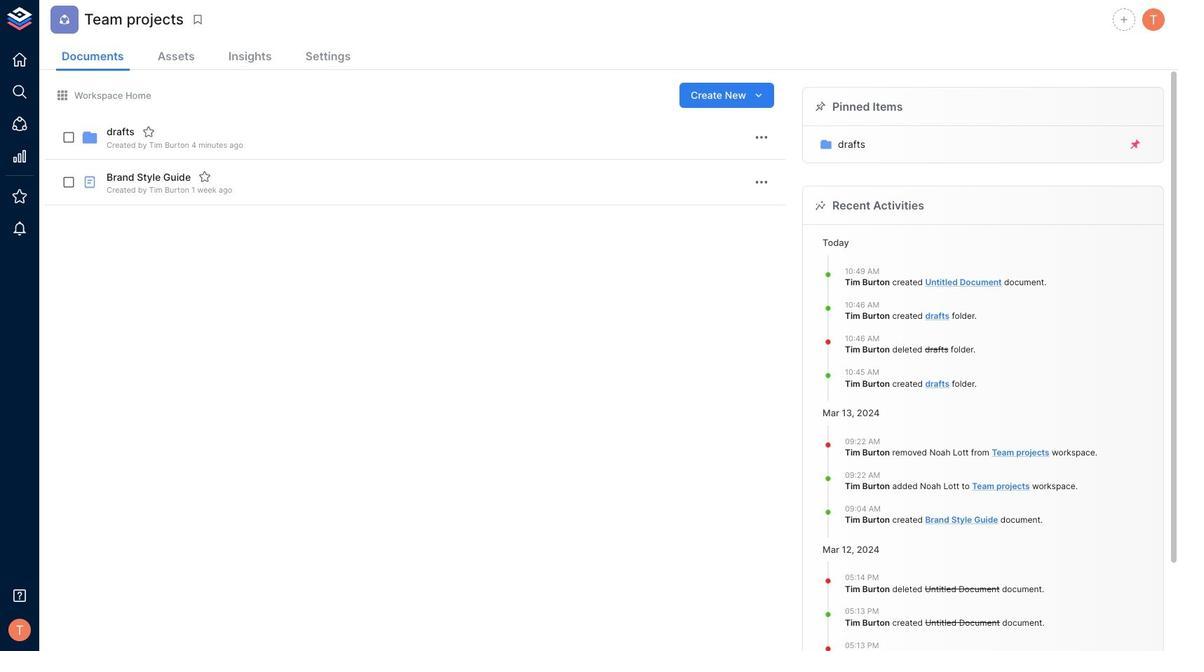 Task type: locate. For each thing, give the bounding box(es) containing it.
unpin image
[[1129, 138, 1142, 151]]

bookmark image
[[191, 13, 204, 26]]

favorite image
[[142, 126, 155, 138], [199, 171, 211, 183]]

0 vertical spatial favorite image
[[142, 126, 155, 138]]

1 vertical spatial favorite image
[[199, 171, 211, 183]]



Task type: describe. For each thing, give the bounding box(es) containing it.
1 horizontal spatial favorite image
[[199, 171, 211, 183]]

0 horizontal spatial favorite image
[[142, 126, 155, 138]]



Task type: vqa. For each thing, say whether or not it's contained in the screenshot.
Ago associated with Tim Burton created Untitled Document document 6 days ago
no



